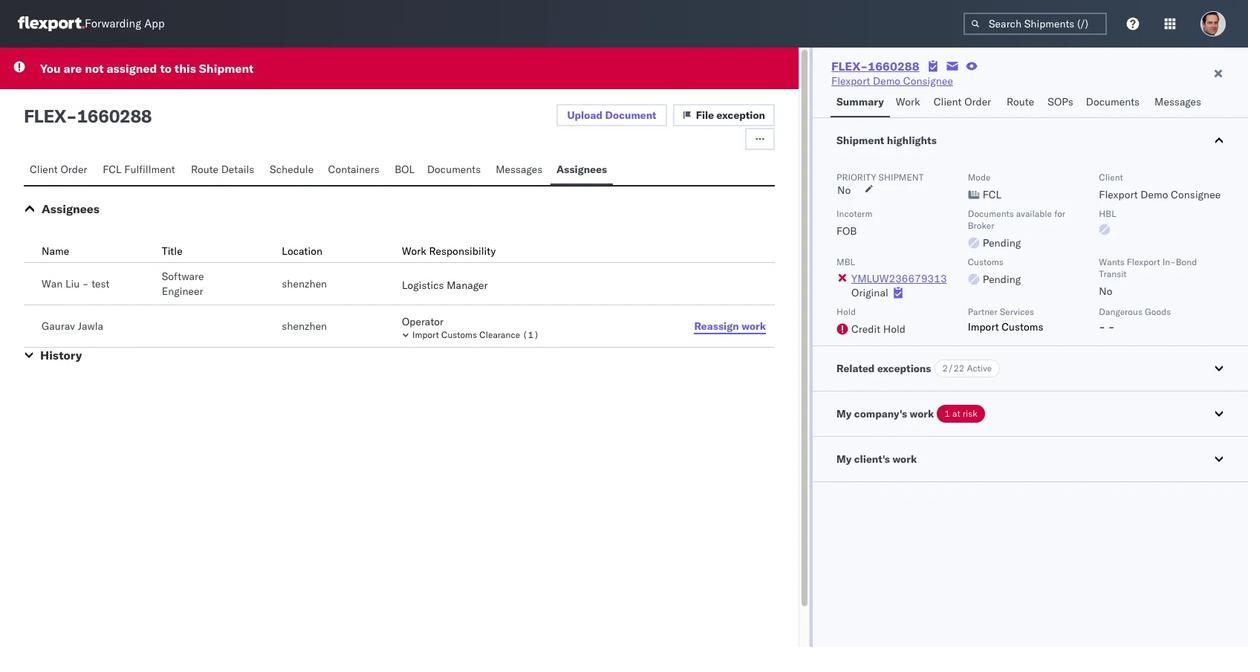 Task type: locate. For each thing, give the bounding box(es) containing it.
0 vertical spatial flexport
[[832, 74, 870, 88]]

1 vertical spatial my
[[837, 453, 852, 466]]

1 horizontal spatial assignees button
[[551, 156, 613, 185]]

related exceptions
[[837, 362, 931, 375]]

my left company's
[[837, 407, 852, 421]]

1 vertical spatial messages button
[[490, 156, 551, 185]]

my
[[837, 407, 852, 421], [837, 453, 852, 466]]

credit hold
[[852, 322, 906, 336]]

for
[[1055, 208, 1066, 219]]

0 horizontal spatial import
[[412, 329, 439, 340]]

1 vertical spatial messages
[[496, 163, 543, 176]]

documents available for broker
[[968, 208, 1066, 231]]

demo down flex-1660288 link
[[873, 74, 901, 88]]

pending down broker
[[983, 236, 1021, 250]]

customs inside button
[[441, 329, 477, 340]]

wants flexport in-bond transit no
[[1099, 256, 1197, 298]]

1 vertical spatial fcl
[[983, 188, 1002, 201]]

file exception button
[[673, 104, 775, 126], [673, 104, 775, 126]]

flexport
[[832, 74, 870, 88], [1099, 188, 1138, 201], [1127, 256, 1160, 268]]

2 vertical spatial documents
[[968, 208, 1014, 219]]

client down flex
[[30, 163, 58, 176]]

route
[[1007, 95, 1035, 108], [191, 163, 219, 176]]

shipment right this
[[199, 61, 254, 76]]

1 horizontal spatial documents button
[[1080, 88, 1149, 117]]

forwarding app
[[85, 17, 165, 31]]

work down flexport demo consignee link
[[896, 95, 920, 108]]

no
[[837, 184, 851, 197], [1099, 285, 1113, 298]]

at
[[953, 408, 961, 419]]

fulfillment
[[124, 163, 175, 176]]

0 vertical spatial messages
[[1155, 95, 1202, 108]]

schedule button
[[264, 156, 322, 185]]

bol
[[395, 163, 415, 176]]

assignees
[[556, 163, 607, 176], [42, 201, 100, 216]]

flexport left in-
[[1127, 256, 1160, 268]]

documents right sops button
[[1086, 95, 1140, 108]]

1 horizontal spatial messages button
[[1149, 88, 1210, 117]]

0 horizontal spatial assignees button
[[42, 201, 100, 216]]

client order button up highlights
[[928, 88, 1001, 117]]

order left route button
[[965, 95, 991, 108]]

0 horizontal spatial route
[[191, 163, 219, 176]]

import down operator on the left
[[412, 329, 439, 340]]

1 shenzhen from the top
[[282, 277, 327, 291]]

import down partner
[[968, 320, 999, 334]]

name
[[42, 244, 69, 258]]

2 shenzhen from the top
[[282, 320, 327, 333]]

0 horizontal spatial messages button
[[490, 156, 551, 185]]

dangerous goods - -
[[1099, 306, 1171, 334]]

0 horizontal spatial demo
[[873, 74, 901, 88]]

0 vertical spatial pending
[[983, 236, 1021, 250]]

1 vertical spatial assignees
[[42, 201, 100, 216]]

0 vertical spatial fcl
[[103, 163, 122, 176]]

customs down services
[[1002, 320, 1044, 334]]

work left 1
[[910, 407, 934, 421]]

my client's work button
[[813, 437, 1248, 482]]

work for my client's work
[[893, 453, 917, 466]]

reassign work button
[[685, 315, 775, 337]]

1 vertical spatial consignee
[[1171, 188, 1221, 201]]

0 vertical spatial 1660288
[[868, 59, 920, 74]]

1 horizontal spatial client order button
[[928, 88, 1001, 117]]

1 horizontal spatial assignees
[[556, 163, 607, 176]]

services
[[1000, 306, 1034, 317]]

schedule
[[270, 163, 314, 176]]

responsibility
[[429, 244, 496, 258]]

client order right work button
[[934, 95, 991, 108]]

clearance
[[479, 329, 520, 340]]

pending for customs
[[983, 273, 1021, 286]]

2/22
[[943, 363, 965, 374]]

broker
[[968, 220, 995, 231]]

1 horizontal spatial work
[[896, 95, 920, 108]]

work for my company's work
[[910, 407, 934, 421]]

exception
[[717, 108, 765, 122]]

0 vertical spatial assignees
[[556, 163, 607, 176]]

2 pending from the top
[[983, 273, 1021, 286]]

no down transit
[[1099, 285, 1113, 298]]

consignee up bond
[[1171, 188, 1221, 201]]

fcl for fcl
[[983, 188, 1002, 201]]

0 vertical spatial consignee
[[903, 74, 953, 88]]

1 vertical spatial work
[[910, 407, 934, 421]]

assignees up name on the left top
[[42, 201, 100, 216]]

import
[[968, 320, 999, 334], [412, 329, 439, 340]]

route up "shipment highlights" button
[[1007, 95, 1035, 108]]

client order button down flex
[[24, 156, 97, 185]]

forwarding app link
[[18, 16, 165, 31]]

not
[[85, 61, 104, 76]]

my inside 'button'
[[837, 453, 852, 466]]

pending up services
[[983, 273, 1021, 286]]

flex - 1660288
[[24, 105, 152, 127]]

work
[[742, 319, 766, 333], [910, 407, 934, 421], [893, 453, 917, 466]]

flexport inside wants flexport in-bond transit no
[[1127, 256, 1160, 268]]

route left details
[[191, 163, 219, 176]]

1 vertical spatial client order
[[30, 163, 87, 176]]

documents up broker
[[968, 208, 1014, 219]]

summary button
[[831, 88, 890, 117]]

1660288 up the flexport demo consignee
[[868, 59, 920, 74]]

messages for the topmost messages button
[[1155, 95, 1202, 108]]

import inside button
[[412, 329, 439, 340]]

2 vertical spatial work
[[893, 453, 917, 466]]

1 horizontal spatial no
[[1099, 285, 1113, 298]]

company's
[[854, 407, 907, 421]]

0 vertical spatial shenzhen
[[282, 277, 327, 291]]

customs down broker
[[968, 256, 1004, 268]]

app
[[144, 17, 165, 31]]

1 vertical spatial documents
[[427, 163, 481, 176]]

work responsibility
[[402, 244, 496, 258]]

customs inside partner services import customs
[[1002, 320, 1044, 334]]

0 vertical spatial assignees button
[[551, 156, 613, 185]]

documents button right sops
[[1080, 88, 1149, 117]]

import customs clearance                (1) button
[[402, 329, 667, 341]]

no down priority
[[837, 184, 851, 197]]

reassign work
[[694, 319, 766, 333]]

1 my from the top
[[837, 407, 852, 421]]

0 vertical spatial route
[[1007, 95, 1035, 108]]

work right client's
[[893, 453, 917, 466]]

incoterm
[[837, 208, 873, 219]]

0 horizontal spatial no
[[837, 184, 851, 197]]

hold right "credit"
[[883, 322, 906, 336]]

0 vertical spatial hold
[[837, 306, 856, 317]]

engineer
[[162, 285, 203, 298]]

0 vertical spatial work
[[896, 95, 920, 108]]

0 vertical spatial work
[[742, 319, 766, 333]]

documents right bol button
[[427, 163, 481, 176]]

assigned
[[107, 61, 157, 76]]

assignees button down upload
[[551, 156, 613, 185]]

bol button
[[389, 156, 421, 185]]

1 vertical spatial hold
[[883, 322, 906, 336]]

1 pending from the top
[[983, 236, 1021, 250]]

documents button right the bol
[[421, 156, 490, 185]]

consignee
[[903, 74, 953, 88], [1171, 188, 1221, 201]]

shipment
[[199, 61, 254, 76], [837, 134, 885, 147]]

0 horizontal spatial assignees
[[42, 201, 100, 216]]

work inside button
[[896, 95, 920, 108]]

client order down flex
[[30, 163, 87, 176]]

work up logistics
[[402, 244, 426, 258]]

1 vertical spatial pending
[[983, 273, 1021, 286]]

flex-1660288
[[832, 59, 920, 74]]

work right reassign
[[742, 319, 766, 333]]

flexport down flex-
[[832, 74, 870, 88]]

0 horizontal spatial shipment
[[199, 61, 254, 76]]

goods
[[1145, 306, 1171, 317]]

2 vertical spatial flexport
[[1127, 256, 1160, 268]]

my left client's
[[837, 453, 852, 466]]

priority shipment
[[837, 172, 924, 183]]

2/22 active
[[943, 363, 992, 374]]

flexport inside the client flexport demo consignee incoterm fob
[[1099, 188, 1138, 201]]

fcl down the mode
[[983, 188, 1002, 201]]

1 horizontal spatial 1660288
[[868, 59, 920, 74]]

1 vertical spatial 1660288
[[77, 105, 152, 127]]

highlights
[[887, 134, 937, 147]]

hold
[[837, 306, 856, 317], [883, 322, 906, 336]]

1 horizontal spatial demo
[[1141, 188, 1168, 201]]

fcl
[[103, 163, 122, 176], [983, 188, 1002, 201]]

file exception
[[696, 108, 765, 122]]

fcl fulfillment button
[[97, 156, 185, 185]]

shipment
[[879, 172, 924, 183]]

1 horizontal spatial consignee
[[1171, 188, 1221, 201]]

work inside my client's work 'button'
[[893, 453, 917, 466]]

1660288 down assigned
[[77, 105, 152, 127]]

1 horizontal spatial shipment
[[837, 134, 885, 147]]

order down flex - 1660288
[[60, 163, 87, 176]]

0 horizontal spatial work
[[402, 244, 426, 258]]

ymluw236679313 button
[[852, 272, 947, 285]]

risk
[[963, 408, 978, 419]]

1 vertical spatial order
[[60, 163, 87, 176]]

1 vertical spatial demo
[[1141, 188, 1168, 201]]

1 vertical spatial route
[[191, 163, 219, 176]]

client inside the client flexport demo consignee incoterm fob
[[1099, 172, 1123, 183]]

fcl inside button
[[103, 163, 122, 176]]

upload
[[567, 108, 603, 122]]

1 horizontal spatial messages
[[1155, 95, 1202, 108]]

partner services import customs
[[968, 306, 1044, 334]]

fcl left fulfillment
[[103, 163, 122, 176]]

1 vertical spatial no
[[1099, 285, 1113, 298]]

no inside wants flexport in-bond transit no
[[1099, 285, 1113, 298]]

flexport. image
[[18, 16, 85, 31]]

1 horizontal spatial hold
[[883, 322, 906, 336]]

flex-1660288 link
[[832, 59, 920, 74]]

priority
[[837, 172, 876, 183]]

consignee up work button
[[903, 74, 953, 88]]

0 horizontal spatial messages
[[496, 163, 543, 176]]

1 vertical spatial work
[[402, 244, 426, 258]]

customs down operator on the left
[[441, 329, 477, 340]]

fob
[[837, 224, 857, 238]]

1 vertical spatial flexport
[[1099, 188, 1138, 201]]

0 horizontal spatial consignee
[[903, 74, 953, 88]]

0 horizontal spatial fcl
[[103, 163, 122, 176]]

0 horizontal spatial client
[[30, 163, 58, 176]]

1 horizontal spatial documents
[[968, 208, 1014, 219]]

dangerous
[[1099, 306, 1143, 317]]

1 horizontal spatial import
[[968, 320, 999, 334]]

shipment up priority
[[837, 134, 885, 147]]

1 horizontal spatial client order
[[934, 95, 991, 108]]

demo up in-
[[1141, 188, 1168, 201]]

2 my from the top
[[837, 453, 852, 466]]

history button
[[40, 348, 82, 363]]

flexport demo consignee link
[[832, 74, 953, 88]]

1 horizontal spatial fcl
[[983, 188, 1002, 201]]

shipment inside button
[[837, 134, 885, 147]]

in-
[[1163, 256, 1176, 268]]

2 horizontal spatial client
[[1099, 172, 1123, 183]]

messages button
[[1149, 88, 1210, 117], [490, 156, 551, 185]]

client up hbl
[[1099, 172, 1123, 183]]

0 vertical spatial my
[[837, 407, 852, 421]]

flexport up hbl
[[1099, 188, 1138, 201]]

forwarding
[[85, 17, 141, 31]]

1 vertical spatial shipment
[[837, 134, 885, 147]]

0 horizontal spatial documents button
[[421, 156, 490, 185]]

partner
[[968, 306, 998, 317]]

my company's work
[[837, 407, 934, 421]]

file
[[696, 108, 714, 122]]

assignees down upload
[[556, 163, 607, 176]]

assignees button up name on the left top
[[42, 201, 100, 216]]

client right work button
[[934, 95, 962, 108]]

wan liu - test
[[42, 277, 110, 291]]

hold up "credit"
[[837, 306, 856, 317]]

1 horizontal spatial client
[[934, 95, 962, 108]]

route details button
[[185, 156, 264, 185]]

documents inside documents available for broker
[[968, 208, 1014, 219]]

0 vertical spatial order
[[965, 95, 991, 108]]

0 horizontal spatial client order button
[[24, 156, 97, 185]]

1 horizontal spatial route
[[1007, 95, 1035, 108]]

upload document
[[567, 108, 657, 122]]

1 vertical spatial shenzhen
[[282, 320, 327, 333]]

0 vertical spatial client order
[[934, 95, 991, 108]]

0 vertical spatial documents
[[1086, 95, 1140, 108]]

0 vertical spatial no
[[837, 184, 851, 197]]



Task type: vqa. For each thing, say whether or not it's contained in the screenshot.
Status's :
no



Task type: describe. For each thing, give the bounding box(es) containing it.
document
[[605, 108, 657, 122]]

my for my company's work
[[837, 407, 852, 421]]

history
[[40, 348, 82, 363]]

flex
[[24, 105, 66, 127]]

active
[[967, 363, 992, 374]]

operator
[[402, 315, 444, 328]]

reassign
[[694, 319, 739, 333]]

title
[[162, 244, 183, 258]]

summary
[[837, 95, 884, 108]]

work button
[[890, 88, 928, 117]]

you are not assigned to this shipment
[[40, 61, 254, 76]]

import customs clearance                (1)
[[412, 329, 539, 340]]

manager
[[447, 279, 488, 292]]

messages for the bottommost messages button
[[496, 163, 543, 176]]

test
[[92, 277, 110, 291]]

0 vertical spatial demo
[[873, 74, 901, 88]]

ymluw236679313
[[852, 272, 947, 285]]

wants
[[1099, 256, 1125, 268]]

client flexport demo consignee incoterm fob
[[837, 172, 1221, 238]]

to
[[160, 61, 172, 76]]

0 vertical spatial documents button
[[1080, 88, 1149, 117]]

exceptions
[[878, 362, 931, 375]]

1 horizontal spatial order
[[965, 95, 991, 108]]

client's
[[854, 453, 890, 466]]

original
[[852, 286, 889, 299]]

demo inside the client flexport demo consignee incoterm fob
[[1141, 188, 1168, 201]]

wan
[[42, 277, 63, 291]]

0 horizontal spatial documents
[[427, 163, 481, 176]]

gaurav jawla
[[42, 320, 103, 333]]

route details
[[191, 163, 254, 176]]

containers
[[328, 163, 380, 176]]

bond
[[1176, 256, 1197, 268]]

0 horizontal spatial order
[[60, 163, 87, 176]]

1 at risk
[[945, 408, 978, 419]]

this
[[175, 61, 196, 76]]

pending for documents available for broker
[[983, 236, 1021, 250]]

logistics manager
[[402, 279, 488, 292]]

you
[[40, 61, 61, 76]]

flexport for fob
[[1099, 188, 1138, 201]]

software
[[162, 270, 204, 283]]

0 horizontal spatial 1660288
[[77, 105, 152, 127]]

Search Shipments (/) text field
[[964, 13, 1107, 35]]

software engineer
[[162, 270, 204, 298]]

location
[[282, 244, 323, 258]]

my for my client's work
[[837, 453, 852, 466]]

gaurav
[[42, 320, 75, 333]]

work inside reassign work button
[[742, 319, 766, 333]]

shipment highlights button
[[813, 118, 1248, 163]]

shipment highlights
[[837, 134, 937, 147]]

1 vertical spatial assignees button
[[42, 201, 100, 216]]

import inside partner services import customs
[[968, 320, 999, 334]]

are
[[64, 61, 82, 76]]

credit
[[852, 322, 881, 336]]

mbl
[[837, 256, 855, 268]]

fcl for fcl fulfillment
[[103, 163, 122, 176]]

mode
[[968, 172, 991, 183]]

liu
[[65, 277, 80, 291]]

0 vertical spatial messages button
[[1149, 88, 1210, 117]]

details
[[221, 163, 254, 176]]

1 vertical spatial documents button
[[421, 156, 490, 185]]

upload document button
[[557, 104, 667, 126]]

0 vertical spatial shipment
[[199, 61, 254, 76]]

consignee inside the client flexport demo consignee incoterm fob
[[1171, 188, 1221, 201]]

work for work responsibility
[[402, 244, 426, 258]]

flexport for no
[[1127, 256, 1160, 268]]

route for route
[[1007, 95, 1035, 108]]

0 horizontal spatial client order
[[30, 163, 87, 176]]

fcl fulfillment
[[103, 163, 175, 176]]

jawla
[[78, 320, 103, 333]]

route button
[[1001, 88, 1042, 117]]

1
[[945, 408, 950, 419]]

(1)
[[523, 329, 539, 340]]

related
[[837, 362, 875, 375]]

available
[[1016, 208, 1052, 219]]

2 horizontal spatial documents
[[1086, 95, 1140, 108]]

hbl
[[1099, 208, 1117, 219]]

1 vertical spatial client order button
[[24, 156, 97, 185]]

logistics
[[402, 279, 444, 292]]

sops
[[1048, 95, 1074, 108]]

0 vertical spatial client order button
[[928, 88, 1001, 117]]

flexport demo consignee
[[832, 74, 953, 88]]

work for work
[[896, 95, 920, 108]]

route for route details
[[191, 163, 219, 176]]

0 horizontal spatial hold
[[837, 306, 856, 317]]



